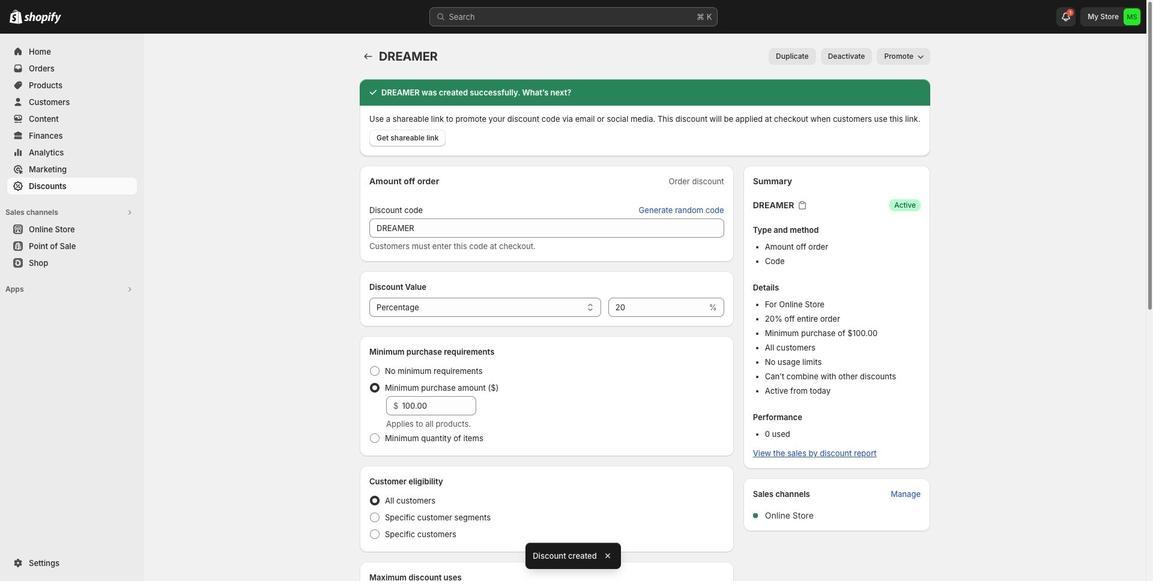 Task type: locate. For each thing, give the bounding box(es) containing it.
shopify image
[[10, 10, 22, 24], [24, 12, 61, 24]]

0 horizontal spatial shopify image
[[10, 10, 22, 24]]

None text field
[[609, 298, 707, 317]]

None text field
[[370, 219, 724, 238]]



Task type: vqa. For each thing, say whether or not it's contained in the screenshot.
The My Store image
yes



Task type: describe. For each thing, give the bounding box(es) containing it.
0.00 text field
[[402, 397, 476, 416]]

1 horizontal spatial shopify image
[[24, 12, 61, 24]]

my store image
[[1124, 8, 1141, 25]]



